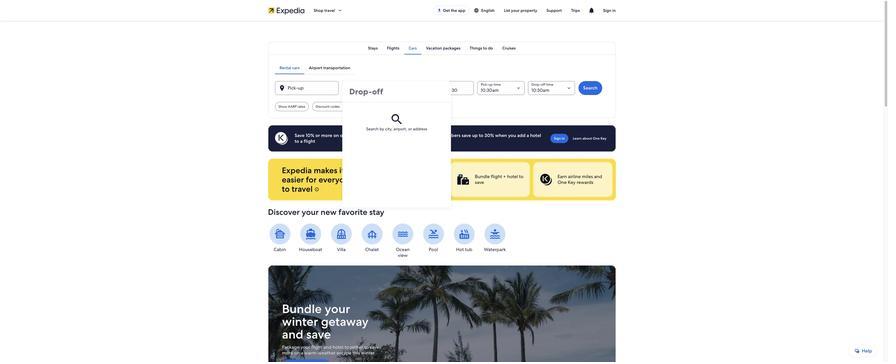 Task type: describe. For each thing, give the bounding box(es) containing it.
sign in inside sign in link
[[554, 136, 565, 141]]

30
[[452, 87, 457, 93]]

cars
[[292, 65, 300, 70]]

travel inside the expedia makes it easier for everyone to travel
[[292, 184, 313, 194]]

chalet button
[[360, 224, 384, 253]]

hot tub button
[[452, 224, 476, 253]]

more inside bundle your winter getaway and save package your flight and hotel together to save more on a warm-weather escape this winter.
[[282, 350, 293, 356]]

29
[[433, 87, 438, 93]]

Drop-off text field
[[342, 81, 451, 102]]

sign in inside sign in dropdown button
[[603, 8, 616, 13]]

trips
[[571, 8, 580, 13]]

in inside sign in link
[[562, 136, 565, 141]]

3 out of 3 element
[[533, 162, 612, 197]]

transportation
[[323, 65, 350, 70]]

discount
[[316, 104, 330, 109]]

shop travel
[[314, 8, 335, 13]]

discount codes button
[[312, 102, 353, 111]]

package
[[282, 344, 299, 351]]

pool
[[429, 247, 438, 253]]

cruises link
[[498, 42, 520, 55]]

stays
[[368, 46, 378, 51]]

up
[[472, 132, 478, 139]]

hotels
[[370, 132, 383, 139]]

travel sale activities deals image
[[268, 266, 616, 362]]

app
[[458, 8, 465, 13]]

rewards
[[577, 179, 593, 186]]

show
[[278, 104, 287, 109]]

easier
[[282, 175, 304, 185]]

you
[[508, 132, 516, 139]]

search by city, airport, or address
[[366, 126, 427, 132]]

support
[[547, 8, 562, 13]]

sign inside bundle your winter getaway and save main content
[[554, 136, 561, 141]]

0 vertical spatial one
[[593, 136, 600, 141]]

1 horizontal spatial or
[[408, 126, 412, 132]]

this
[[353, 350, 360, 356]]

and inside the earn airline miles and one key rewards
[[594, 174, 602, 180]]

shop
[[314, 8, 323, 13]]

bundle your winter getaway and save main content
[[0, 21, 884, 362]]

or inside save 10% or more on over 100,000 hotels with member prices. also, members save up to 30% when you add a hotel to a flight
[[315, 132, 320, 139]]

the
[[451, 8, 457, 13]]

bundle your winter getaway and save package your flight and hotel together to save more on a warm-weather escape this winter.
[[282, 301, 379, 356]]

things
[[470, 46, 482, 51]]

new
[[321, 207, 337, 217]]

10%
[[306, 132, 314, 139]]

tub
[[465, 247, 472, 253]]

a right add
[[527, 132, 529, 139]]

search for search by city, airport, or address
[[366, 126, 379, 132]]

houseboat
[[299, 247, 322, 253]]

bundle flight + hotel to save
[[475, 174, 523, 186]]

+
[[503, 174, 506, 180]]

nov 29 - nov 30
[[423, 87, 457, 93]]

flight inside bundle your winter getaway and save package your flight and hotel together to save more on a warm-weather escape this winter.
[[311, 344, 322, 351]]

do
[[488, 46, 493, 51]]

add
[[517, 132, 526, 139]]

everyone
[[319, 175, 354, 185]]

to inside bundle flight + hotel to save
[[519, 174, 523, 180]]

hotel inside bundle flight + hotel to save
[[507, 174, 518, 180]]

earn airline miles and one key rewards
[[558, 174, 602, 186]]

2 vertical spatial and
[[323, 344, 331, 351]]

bundle for your
[[282, 301, 322, 317]]

stay
[[369, 207, 384, 217]]

codes
[[330, 104, 340, 109]]

when
[[495, 132, 507, 139]]

cabin
[[274, 247, 286, 253]]

waterpark button
[[483, 224, 507, 253]]

things to do
[[470, 46, 493, 51]]

flights
[[387, 46, 400, 51]]

stays link
[[363, 42, 382, 55]]

villa button
[[329, 224, 353, 253]]

prices.
[[414, 132, 428, 139]]

-
[[439, 87, 441, 93]]

expedia logo image
[[268, 6, 305, 14]]

hotel inside save 10% or more on over 100,000 hotels with member prices. also, members save up to 30% when you add a hotel to a flight
[[530, 132, 541, 139]]

english
[[481, 8, 495, 13]]

favorite
[[339, 207, 367, 217]]

your for discover
[[302, 207, 319, 217]]

rates
[[298, 104, 305, 109]]

list your property link
[[499, 5, 542, 16]]

vacation packages
[[426, 46, 461, 51]]

more inside save 10% or more on over 100,000 hotels with member prices. also, members save up to 30% when you add a hotel to a flight
[[321, 132, 332, 139]]

download the app button image
[[437, 8, 442, 13]]

save
[[295, 132, 305, 139]]

sign in button
[[599, 3, 621, 17]]

save right this
[[370, 344, 379, 351]]

getaway
[[321, 314, 369, 330]]

one inside the earn airline miles and one key rewards
[[558, 179, 567, 186]]

cars link
[[404, 42, 421, 55]]

vacation packages link
[[421, 42, 465, 55]]

on inside bundle your winter getaway and save package your flight and hotel together to save more on a warm-weather escape this winter.
[[294, 350, 300, 356]]

communication center icon image
[[588, 7, 595, 14]]

search for search
[[583, 85, 598, 91]]

travel inside dropdown button
[[324, 8, 335, 13]]

members
[[440, 132, 461, 139]]

hotel inside bundle your winter getaway and save package your flight and hotel together to save more on a warm-weather escape this winter.
[[333, 344, 343, 351]]

tab list containing stays
[[268, 42, 616, 55]]

pool button
[[422, 224, 445, 253]]

airport transportation
[[309, 65, 350, 70]]

30%
[[485, 132, 494, 139]]

miles
[[582, 174, 593, 180]]

about
[[583, 136, 592, 141]]

with
[[384, 132, 393, 139]]

airport
[[309, 65, 322, 70]]

property
[[521, 8, 537, 13]]

a inside bundle your winter getaway and save package your flight and hotel together to save more on a warm-weather escape this winter.
[[301, 350, 303, 356]]



Task type: vqa. For each thing, say whether or not it's contained in the screenshot.
directional icon
no



Task type: locate. For each thing, give the bounding box(es) containing it.
to right this
[[364, 344, 369, 351]]

nov
[[423, 87, 431, 93], [442, 87, 451, 93]]

nov left 29 at left top
[[423, 87, 431, 93]]

1 vertical spatial search
[[366, 126, 379, 132]]

to right +
[[519, 174, 523, 180]]

2 out of 3 element
[[450, 162, 530, 197]]

or up member
[[408, 126, 412, 132]]

key right about
[[601, 136, 607, 141]]

expedia makes it easier for everyone to travel
[[282, 165, 354, 194]]

0 vertical spatial and
[[594, 174, 602, 180]]

0 horizontal spatial key
[[568, 179, 576, 186]]

flight inside bundle flight + hotel to save
[[491, 174, 502, 180]]

and right miles
[[594, 174, 602, 180]]

1 horizontal spatial search
[[583, 85, 598, 91]]

flight inside save 10% or more on over 100,000 hotels with member prices. also, members save up to 30% when you add a hotel to a flight
[[304, 138, 315, 144]]

small image
[[474, 8, 479, 13]]

airport transportation link
[[304, 61, 355, 74]]

1 horizontal spatial one
[[593, 136, 600, 141]]

1 horizontal spatial key
[[601, 136, 607, 141]]

hot tub
[[456, 247, 472, 253]]

sign right communication center icon
[[603, 8, 611, 13]]

airline
[[568, 174, 581, 180]]

more left warm-
[[282, 350, 293, 356]]

over
[[340, 132, 350, 139]]

1 vertical spatial in
[[562, 136, 565, 141]]

member
[[395, 132, 413, 139]]

get
[[443, 8, 450, 13]]

save left +
[[475, 179, 484, 186]]

key right earn
[[568, 179, 576, 186]]

search button
[[579, 81, 602, 95]]

0 horizontal spatial and
[[282, 327, 303, 343]]

warm-
[[304, 350, 318, 356]]

to
[[483, 46, 487, 51], [479, 132, 483, 139], [295, 138, 299, 144], [519, 174, 523, 180], [282, 184, 290, 194], [364, 344, 369, 351]]

travel
[[324, 8, 335, 13], [292, 184, 313, 194]]

or
[[408, 126, 412, 132], [315, 132, 320, 139]]

learn
[[573, 136, 582, 141]]

one
[[593, 136, 600, 141], [558, 179, 567, 186]]

1 horizontal spatial bundle
[[475, 174, 490, 180]]

1 horizontal spatial nov
[[442, 87, 451, 93]]

travel left the xsmall image at the left of page
[[292, 184, 313, 194]]

search
[[583, 85, 598, 91], [366, 126, 379, 132]]

things to do link
[[465, 42, 498, 55]]

learn about one key
[[573, 136, 607, 141]]

ocean view button
[[391, 224, 415, 259]]

1 vertical spatial key
[[568, 179, 576, 186]]

city,
[[385, 126, 393, 132]]

on left warm-
[[294, 350, 300, 356]]

1 nov from the left
[[423, 87, 431, 93]]

in right communication center icon
[[612, 8, 616, 13]]

search inside button
[[583, 85, 598, 91]]

1 vertical spatial sign in
[[554, 136, 565, 141]]

0 vertical spatial sign in
[[603, 8, 616, 13]]

1 vertical spatial and
[[282, 327, 303, 343]]

1 vertical spatial travel
[[292, 184, 313, 194]]

airport,
[[394, 126, 407, 132]]

0 vertical spatial key
[[601, 136, 607, 141]]

hotel left together
[[333, 344, 343, 351]]

your for list
[[511, 8, 520, 13]]

1 vertical spatial flight
[[491, 174, 502, 180]]

0 horizontal spatial sign in
[[554, 136, 565, 141]]

it
[[339, 165, 345, 176]]

on
[[333, 132, 339, 139], [294, 350, 300, 356]]

1 horizontal spatial on
[[333, 132, 339, 139]]

0 vertical spatial tab list
[[268, 42, 616, 55]]

1 horizontal spatial sign in
[[603, 8, 616, 13]]

sign in
[[603, 8, 616, 13], [554, 136, 565, 141]]

to down "expedia"
[[282, 184, 290, 194]]

in left the 'learn'
[[562, 136, 565, 141]]

1 vertical spatial bundle
[[282, 301, 322, 317]]

save inside bundle flight + hotel to save
[[475, 179, 484, 186]]

to inside bundle your winter getaway and save package your flight and hotel together to save more on a warm-weather escape this winter.
[[364, 344, 369, 351]]

1 vertical spatial tab list
[[275, 61, 355, 74]]

2 vertical spatial flight
[[311, 344, 322, 351]]

trailing image
[[337, 8, 343, 13]]

weather
[[318, 350, 335, 356]]

villa
[[337, 247, 346, 253]]

0 horizontal spatial or
[[315, 132, 320, 139]]

0 vertical spatial sign
[[603, 8, 611, 13]]

save inside save 10% or more on over 100,000 hotels with member prices. also, members save up to 30% when you add a hotel to a flight
[[462, 132, 471, 139]]

bundle inside bundle flight + hotel to save
[[475, 174, 490, 180]]

0 horizontal spatial hotel
[[333, 344, 343, 351]]

get the app
[[443, 8, 465, 13]]

tab list
[[268, 42, 616, 55], [275, 61, 355, 74]]

sign inside dropdown button
[[603, 8, 611, 13]]

hotel right +
[[507, 174, 518, 180]]

get the app link
[[433, 6, 469, 15]]

rental cars link
[[275, 61, 304, 74]]

tab list containing rental cars
[[275, 61, 355, 74]]

0 vertical spatial or
[[408, 126, 412, 132]]

in inside sign in dropdown button
[[612, 8, 616, 13]]

1 vertical spatial hotel
[[507, 174, 518, 180]]

hotel right add
[[530, 132, 541, 139]]

together
[[345, 344, 363, 351]]

to inside the expedia makes it easier for everyone to travel
[[282, 184, 290, 194]]

0 vertical spatial flight
[[304, 138, 315, 144]]

1 horizontal spatial and
[[323, 344, 331, 351]]

2 vertical spatial hotel
[[333, 344, 343, 351]]

sign left the 'learn'
[[554, 136, 561, 141]]

rental cars
[[280, 65, 300, 70]]

1 horizontal spatial sign
[[603, 8, 611, 13]]

flights link
[[382, 42, 404, 55]]

one left airline
[[558, 179, 567, 186]]

sign in left the 'learn'
[[554, 136, 565, 141]]

key inside the earn airline miles and one key rewards
[[568, 179, 576, 186]]

a left warm-
[[301, 350, 303, 356]]

cruises
[[502, 46, 516, 51]]

for
[[306, 175, 317, 185]]

0 horizontal spatial in
[[562, 136, 565, 141]]

save left up
[[462, 132, 471, 139]]

2 horizontal spatial and
[[594, 174, 602, 180]]

2 horizontal spatial hotel
[[530, 132, 541, 139]]

list your property
[[504, 8, 537, 13]]

a
[[527, 132, 529, 139], [300, 138, 303, 144], [301, 350, 303, 356]]

1 vertical spatial sign
[[554, 136, 561, 141]]

waterpark
[[484, 247, 506, 253]]

winter
[[282, 314, 318, 330]]

0 vertical spatial on
[[333, 132, 339, 139]]

0 horizontal spatial travel
[[292, 184, 313, 194]]

bundle inside bundle your winter getaway and save package your flight and hotel together to save more on a warm-weather escape this winter.
[[282, 301, 322, 317]]

and up package
[[282, 327, 303, 343]]

houseboat button
[[299, 224, 323, 253]]

shop travel button
[[309, 3, 347, 17]]

0 horizontal spatial nov
[[423, 87, 431, 93]]

0 horizontal spatial more
[[282, 350, 293, 356]]

xsmall image
[[315, 187, 319, 192]]

your
[[511, 8, 520, 13], [302, 207, 319, 217], [325, 301, 350, 317], [301, 344, 310, 351]]

key
[[601, 136, 607, 141], [568, 179, 576, 186]]

0 vertical spatial hotel
[[530, 132, 541, 139]]

learn about one key link
[[571, 134, 609, 143]]

discount codes
[[316, 104, 340, 109]]

nov 29 - nov 30 button
[[410, 81, 474, 95]]

to left do
[[483, 46, 487, 51]]

0 vertical spatial in
[[612, 8, 616, 13]]

0 vertical spatial more
[[321, 132, 332, 139]]

ocean view
[[396, 247, 410, 259]]

ocean
[[396, 247, 410, 253]]

aarp
[[288, 104, 297, 109]]

0 horizontal spatial bundle
[[282, 301, 322, 317]]

vacation
[[426, 46, 442, 51]]

sign in right communication center icon
[[603, 8, 616, 13]]

your for bundle
[[325, 301, 350, 317]]

0 vertical spatial travel
[[324, 8, 335, 13]]

one right about
[[593, 136, 600, 141]]

0 vertical spatial bundle
[[475, 174, 490, 180]]

english button
[[469, 5, 499, 16]]

save up warm-
[[306, 327, 331, 343]]

show aarp rates
[[278, 104, 305, 109]]

0 horizontal spatial sign
[[554, 136, 561, 141]]

0 horizontal spatial on
[[294, 350, 300, 356]]

winter.
[[361, 350, 375, 356]]

to right up
[[479, 132, 483, 139]]

1 vertical spatial or
[[315, 132, 320, 139]]

earn
[[558, 174, 567, 180]]

hot
[[456, 247, 464, 253]]

save 10% or more on over 100,000 hotels with member prices. also, members save up to 30% when you add a hotel to a flight
[[295, 132, 541, 144]]

on left over
[[333, 132, 339, 139]]

on inside save 10% or more on over 100,000 hotels with member prices. also, members save up to 30% when you add a hotel to a flight
[[333, 132, 339, 139]]

1 vertical spatial more
[[282, 350, 293, 356]]

also,
[[429, 132, 439, 139]]

bundle for flight
[[475, 174, 490, 180]]

to left 10%
[[295, 138, 299, 144]]

0 horizontal spatial one
[[558, 179, 567, 186]]

1 vertical spatial on
[[294, 350, 300, 356]]

or right 10%
[[315, 132, 320, 139]]

0 horizontal spatial search
[[366, 126, 379, 132]]

1 horizontal spatial hotel
[[507, 174, 518, 180]]

1 vertical spatial one
[[558, 179, 567, 186]]

1 horizontal spatial in
[[612, 8, 616, 13]]

travel left trailing icon
[[324, 8, 335, 13]]

1 horizontal spatial more
[[321, 132, 332, 139]]

2 nov from the left
[[442, 87, 451, 93]]

and right warm-
[[323, 344, 331, 351]]

a left 10%
[[300, 138, 303, 144]]

nov right -
[[442, 87, 451, 93]]

0 vertical spatial search
[[583, 85, 598, 91]]

discover your new favorite stay
[[268, 207, 384, 217]]

more right 10%
[[321, 132, 332, 139]]

rental
[[280, 65, 291, 70]]

trips link
[[567, 5, 585, 16]]

100,000
[[351, 132, 369, 139]]

1 horizontal spatial travel
[[324, 8, 335, 13]]



